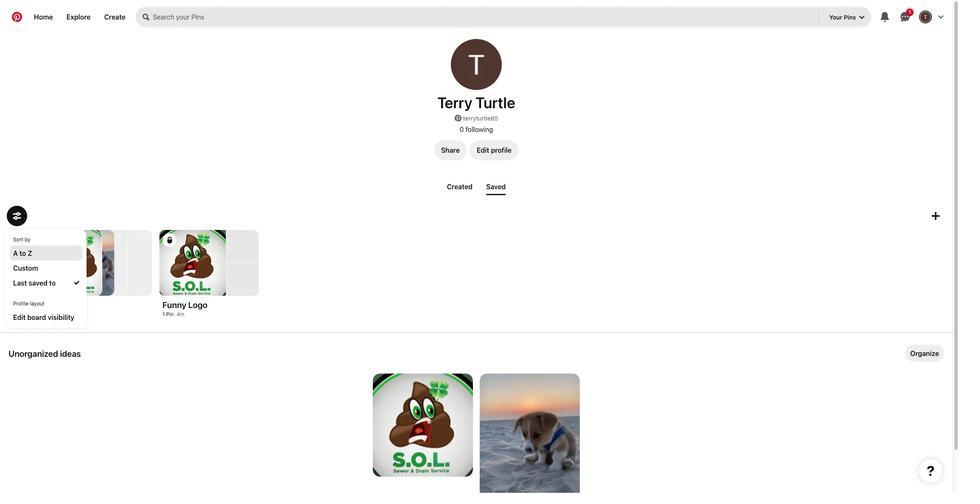 Task type: vqa. For each thing, say whether or not it's contained in the screenshot.
the right Outfit
no



Task type: describe. For each thing, give the bounding box(es) containing it.
layout
[[30, 300, 44, 306]]

edit profile
[[477, 146, 512, 154]]

sort
[[13, 236, 23, 242]]

edit profile button
[[470, 140, 518, 160]]

1 vertical spatial to
[[49, 279, 56, 287]]

1 for 1
[[909, 9, 911, 15]]

visibility
[[48, 313, 74, 321]]

create
[[104, 13, 126, 21]]

z
[[28, 249, 32, 257]]

edit for edit profile
[[477, 146, 489, 154]]

a to z menu item
[[10, 246, 83, 261]]

a to z
[[13, 249, 32, 257]]

home link
[[27, 7, 60, 27]]

a
[[13, 249, 18, 257]]

sort by
[[13, 236, 30, 242]]

home
[[34, 13, 53, 21]]

terry
[[438, 93, 472, 111]]

funny logo 1 pin 4m
[[162, 300, 208, 317]]

profile
[[13, 300, 29, 306]]

ideas
[[60, 348, 81, 358]]

terryturtle85
[[463, 115, 498, 122]]

turtle
[[476, 93, 515, 111]]

to inside a to z menu item
[[20, 249, 26, 257]]

board
[[27, 313, 46, 321]]

funny
[[162, 300, 186, 310]]

terryturtle85 image
[[451, 39, 502, 90]]

your
[[829, 13, 842, 20]]

saved link
[[483, 179, 509, 195]]

following
[[466, 125, 493, 133]]

custom
[[13, 264, 38, 272]]

last
[[13, 279, 27, 287]]

0 following
[[460, 125, 493, 133]]

4m
[[177, 311, 184, 317]]

share
[[441, 146, 460, 154]]

unorganized ideas
[[8, 348, 81, 358]]

terry turtle
[[438, 93, 515, 111]]

secret board icon image
[[166, 237, 173, 244]]

pin inside funny logo 1 pin 4m
[[166, 311, 174, 317]]

3 pin image image from the left
[[103, 230, 152, 296]]

by
[[25, 236, 30, 242]]

1 pin image image from the left
[[78, 230, 127, 296]]

profile layout element
[[10, 297, 83, 325]]

sort by element
[[10, 233, 83, 290]]

Search text field
[[153, 7, 817, 27]]

profile
[[491, 146, 512, 154]]

2 pin image image from the left
[[90, 230, 139, 296]]



Task type: locate. For each thing, give the bounding box(es) containing it.
dropdown image
[[860, 15, 865, 20]]

organize button
[[905, 345, 944, 362]]

pin image image
[[78, 230, 127, 296], [90, 230, 139, 296], [103, 230, 152, 296]]

saved
[[29, 279, 47, 287]]

explore
[[67, 13, 91, 21]]

pin left 4m
[[166, 311, 174, 317]]

selected item image
[[74, 280, 79, 285]]

edit
[[477, 146, 489, 154], [13, 313, 26, 321]]

to
[[20, 249, 26, 257], [49, 279, 56, 287]]

1 left the terry turtle image
[[909, 9, 911, 15]]

1 pin 6d
[[56, 311, 76, 317]]

1 vertical spatial edit
[[13, 313, 26, 321]]

allpins image
[[53, 230, 102, 296], [65, 230, 114, 296]]

2 allpins image from the left
[[65, 230, 114, 296]]

edit inside the profile layout element
[[13, 313, 26, 321]]

edit inside button
[[477, 146, 489, 154]]

1 this contains an image of: image from the left
[[373, 374, 473, 477]]

1 horizontal spatial this contains an image of: image
[[480, 374, 580, 493]]

to left the z on the bottom left of the page
[[20, 249, 26, 257]]

2 horizontal spatial 1
[[909, 9, 911, 15]]

to right the saved
[[49, 279, 56, 287]]

0 horizontal spatial edit
[[13, 313, 26, 321]]

pins
[[844, 13, 856, 20]]

0 vertical spatial to
[[20, 249, 26, 257]]

pinterest image
[[455, 115, 462, 122]]

this contains an image of: image
[[373, 374, 473, 477], [480, 374, 580, 493]]

your pins button
[[823, 7, 871, 27]]

edit for edit board visibility
[[13, 313, 26, 321]]

0 horizontal spatial 1
[[56, 311, 58, 317]]

edit down the profile
[[13, 313, 26, 321]]

1 left 6d
[[56, 311, 58, 317]]

your pins
[[829, 13, 856, 20]]

1 inside 'button'
[[909, 9, 911, 15]]

1 button
[[895, 7, 916, 27]]

0 vertical spatial edit
[[477, 146, 489, 154]]

search icon image
[[143, 14, 149, 20]]

1
[[909, 9, 911, 15], [56, 311, 58, 317], [162, 311, 165, 317]]

0 horizontal spatial this contains an image of: image
[[373, 374, 473, 477]]

profile layout
[[13, 300, 44, 306]]

1 horizontal spatial pin
[[166, 311, 174, 317]]

saved
[[486, 182, 506, 191]]

share button
[[434, 140, 467, 160]]

0 horizontal spatial to
[[20, 249, 26, 257]]

1 horizontal spatial 1
[[162, 311, 165, 317]]

created
[[447, 182, 473, 191]]

list
[[0, 374, 953, 493]]

0
[[460, 125, 464, 133]]

1 pin from the left
[[59, 311, 67, 317]]

2 this contains an image of: image from the left
[[480, 374, 580, 493]]

1 horizontal spatial to
[[49, 279, 56, 287]]

last saved to
[[13, 279, 56, 287]]

2 pin from the left
[[166, 311, 174, 317]]

6d
[[70, 311, 76, 317]]

organize
[[910, 349, 939, 357]]

edit board visibility
[[13, 313, 74, 321]]

create link
[[97, 7, 132, 27]]

terry turtle image
[[921, 12, 931, 22]]

explore link
[[60, 7, 97, 27]]

0 horizontal spatial pin
[[59, 311, 67, 317]]

pin
[[59, 311, 67, 317], [166, 311, 174, 317]]

1 down funny
[[162, 311, 165, 317]]

logo
[[188, 300, 208, 310]]

1 horizontal spatial edit
[[477, 146, 489, 154]]

pin left 6d
[[59, 311, 67, 317]]

1 allpins image from the left
[[53, 230, 102, 296]]

edit left profile on the right top of the page
[[477, 146, 489, 154]]

1 inside funny logo 1 pin 4m
[[162, 311, 165, 317]]

1 for 1 pin 6d
[[56, 311, 58, 317]]

unorganized
[[8, 348, 58, 358]]

created link
[[444, 179, 476, 194]]



